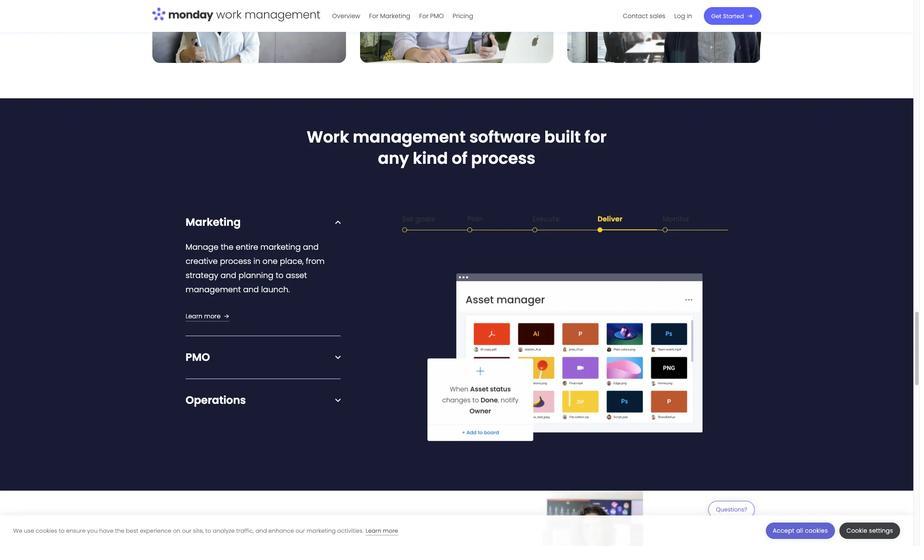Task type: locate. For each thing, give the bounding box(es) containing it.
execute
[[533, 214, 560, 224]]

1 horizontal spatial pmo
[[431, 12, 444, 20]]

management
[[353, 126, 466, 148], [186, 284, 241, 295]]

documentation-navigation tab list
[[402, 208, 728, 455]]

process
[[471, 147, 536, 170], [220, 256, 251, 267]]

get started button
[[704, 7, 762, 25]]

pmo down learn more
[[186, 350, 210, 365]]

to right "site,"
[[205, 527, 211, 535]]

1 horizontal spatial the
[[221, 241, 234, 252]]

0 horizontal spatial cookies
[[36, 527, 57, 535]]

0 horizontal spatial the
[[115, 527, 124, 535]]

1 horizontal spatial learn more link
[[366, 527, 398, 536]]

experience
[[140, 527, 171, 535]]

you
[[87, 527, 98, 535]]

1 vertical spatial management
[[186, 284, 241, 295]]

the inside dialog
[[115, 527, 124, 535]]

learn more link inside marketing tab
[[186, 311, 231, 322]]

marketing inside 'main' element
[[381, 12, 411, 20]]

to left ensure at the bottom left
[[59, 527, 65, 535]]

more
[[204, 312, 221, 321], [383, 527, 398, 535]]

contact sales
[[623, 12, 666, 20]]

1 list from the left
[[145, 0, 768, 70]]

in
[[687, 12, 693, 20], [254, 256, 260, 267]]

cookies
[[36, 527, 57, 535], [805, 527, 828, 535]]

use
[[24, 527, 34, 535]]

1 horizontal spatial to
[[205, 527, 211, 535]]

the
[[221, 241, 234, 252], [115, 527, 124, 535]]

0 vertical spatial the
[[221, 241, 234, 252]]

main element
[[328, 0, 762, 32]]

learn more link for manage the entire marketing and creative process in one place, from strategy and planning to asset management and launch.
[[186, 311, 231, 322]]

0 horizontal spatial for
[[370, 12, 379, 20]]

marketing left activities.
[[307, 527, 336, 535]]

list containing contact sales
[[619, 0, 697, 32]]

0 horizontal spatial process
[[220, 256, 251, 267]]

our right on
[[182, 527, 191, 535]]

started
[[724, 12, 744, 20]]

learn
[[186, 312, 203, 321], [366, 527, 381, 535]]

learn down strategy
[[186, 312, 203, 321]]

traffic,
[[236, 527, 254, 535]]

marketing
[[381, 12, 411, 20], [186, 215, 241, 229]]

cookies for all
[[805, 527, 828, 535]]

0 vertical spatial pmo
[[431, 12, 444, 20]]

0 vertical spatial more
[[204, 312, 221, 321]]

0 vertical spatial learn more link
[[186, 311, 231, 322]]

sales
[[650, 12, 666, 20]]

1 horizontal spatial process
[[471, 147, 536, 170]]

the left entire
[[221, 241, 234, 252]]

marketing left for pmo
[[381, 12, 411, 20]]

for
[[370, 12, 379, 20], [420, 12, 429, 20]]

pmo left pricing
[[431, 12, 444, 20]]

1 vertical spatial pmo
[[186, 350, 210, 365]]

cookies inside "button"
[[805, 527, 828, 535]]

2 horizontal spatial to
[[276, 270, 284, 281]]

2 for from the left
[[420, 12, 429, 20]]

work
[[307, 126, 349, 148]]

learn right activities.
[[366, 527, 381, 535]]

the left "best"
[[115, 527, 124, 535]]

marketing up one
[[261, 241, 301, 252]]

for right for marketing
[[420, 12, 429, 20]]

contact sales button
[[619, 9, 670, 23]]

all
[[797, 527, 804, 535]]

get
[[712, 12, 722, 20]]

1 vertical spatial marketing
[[307, 527, 336, 535]]

1 vertical spatial process
[[220, 256, 251, 267]]

to up the launch.
[[276, 270, 284, 281]]

1 horizontal spatial more
[[383, 527, 398, 535]]

for pmo link
[[415, 9, 449, 23]]

process down entire
[[220, 256, 251, 267]]

1 vertical spatial learn more link
[[366, 527, 398, 536]]

entire
[[236, 241, 258, 252]]

have
[[99, 527, 114, 535]]

operations
[[186, 393, 246, 408]]

0 horizontal spatial more
[[204, 312, 221, 321]]

the inside manage the entire marketing and creative process in one place, from strategy and planning to asset management and launch.
[[221, 241, 234, 252]]

list
[[145, 0, 768, 70], [619, 0, 697, 32]]

and up from
[[303, 241, 319, 252]]

marketing up manage
[[186, 215, 241, 229]]

1 horizontal spatial our
[[296, 527, 305, 535]]

questions?
[[716, 505, 747, 514]]

our
[[182, 527, 191, 535], [296, 527, 305, 535]]

learn more link right activities.
[[366, 527, 398, 536]]

1 for from the left
[[370, 12, 379, 20]]

plan
[[468, 214, 483, 224]]

0 vertical spatial learn
[[186, 312, 203, 321]]

cookie settings button
[[840, 523, 901, 539]]

best
[[126, 527, 138, 535]]

0 horizontal spatial learn
[[186, 312, 203, 321]]

learn more
[[186, 312, 221, 321]]

2 list from the left
[[619, 0, 697, 32]]

1 vertical spatial the
[[115, 527, 124, 535]]

0 horizontal spatial marketing
[[261, 241, 301, 252]]

activities.
[[337, 527, 364, 535]]

marketing
[[261, 241, 301, 252], [307, 527, 336, 535]]

cookies right "all"
[[805, 527, 828, 535]]

1 vertical spatial in
[[254, 256, 260, 267]]

marketing tab
[[186, 215, 341, 322]]

0 vertical spatial marketing
[[261, 241, 301, 252]]

we
[[13, 527, 22, 535]]

learn more link down strategy
[[186, 311, 231, 322]]

strategy
[[186, 270, 218, 281]]

1 horizontal spatial marketing
[[381, 12, 411, 20]]

0 horizontal spatial learn more link
[[186, 311, 231, 322]]

built
[[545, 126, 581, 148]]

0 horizontal spatial management
[[186, 284, 241, 295]]

pmo
[[431, 12, 444, 20], [186, 350, 210, 365]]

launch.
[[261, 284, 290, 295]]

work management software built for any kind of process
[[307, 126, 607, 170]]

2 our from the left
[[296, 527, 305, 535]]

process right of
[[471, 147, 536, 170]]

dialog
[[0, 516, 914, 546]]

for right overview
[[370, 12, 379, 20]]

our right enhance
[[296, 527, 305, 535]]

for for for marketing
[[370, 12, 379, 20]]

operations button
[[186, 393, 341, 408]]

learn more link
[[186, 311, 231, 322], [366, 527, 398, 536]]

more down strategy
[[204, 312, 221, 321]]

1 vertical spatial marketing
[[186, 215, 241, 229]]

1 horizontal spatial learn
[[366, 527, 381, 535]]

1 horizontal spatial in
[[687, 12, 693, 20]]

0 vertical spatial management
[[353, 126, 466, 148]]

marketing button
[[186, 215, 341, 229]]

0 horizontal spatial in
[[254, 256, 260, 267]]

accept
[[773, 527, 795, 535]]

pmo tab list
[[186, 350, 341, 393]]

1 horizontal spatial for
[[420, 12, 429, 20]]

1 vertical spatial more
[[383, 527, 398, 535]]

dialog containing we use cookies to ensure you have the best experience on our site, to analyze traffic, and enhance our marketing activities.
[[0, 516, 914, 546]]

in left one
[[254, 256, 260, 267]]

learn inside marketing tab
[[186, 312, 203, 321]]

1 horizontal spatial cookies
[[805, 527, 828, 535]]

more right activities.
[[383, 527, 398, 535]]

and
[[303, 241, 319, 252], [221, 270, 236, 281], [243, 284, 259, 295], [256, 527, 267, 535]]

resources image
[[568, 0, 761, 63]]

0 horizontal spatial pmo
[[186, 350, 210, 365]]

to
[[276, 270, 284, 281], [59, 527, 65, 535], [205, 527, 211, 535]]

0 horizontal spatial marketing
[[186, 215, 241, 229]]

goals
[[415, 214, 435, 224]]

0 horizontal spatial our
[[182, 527, 191, 535]]

cookie settings
[[847, 527, 893, 535]]

in right the 'log'
[[687, 12, 693, 20]]

0 vertical spatial in
[[687, 12, 693, 20]]

set
[[402, 214, 414, 224]]

0 vertical spatial marketing
[[381, 12, 411, 20]]

deliver image
[[402, 252, 728, 455]]

manage
[[186, 241, 219, 252]]

0 vertical spatial process
[[471, 147, 536, 170]]

1 horizontal spatial management
[[353, 126, 466, 148]]

cookies right use
[[36, 527, 57, 535]]



Task type: describe. For each thing, give the bounding box(es) containing it.
manage the entire marketing and creative process in one place, from strategy and planning to asset management and launch.
[[186, 241, 325, 295]]

for for for pmo
[[420, 12, 429, 20]]

more inside marketing tab
[[204, 312, 221, 321]]

deliver
[[598, 214, 623, 224]]

enhance
[[269, 527, 294, 535]]

and right strategy
[[221, 270, 236, 281]]

set goals
[[402, 214, 435, 224]]

overview
[[333, 12, 361, 20]]

marketing tab list
[[186, 215, 341, 350]]

site,
[[193, 527, 204, 535]]

software
[[470, 126, 541, 148]]

management inside work management software built for any kind of process
[[353, 126, 466, 148]]

settings
[[869, 527, 893, 535]]

1 vertical spatial learn
[[366, 527, 381, 535]]

overview link
[[328, 9, 365, 23]]

cookies for use
[[36, 527, 57, 535]]

management inside manage the entire marketing and creative process in one place, from strategy and planning to asset management and launch.
[[186, 284, 241, 295]]

log in link
[[670, 9, 697, 23]]

cookie
[[847, 527, 868, 535]]

contact
[[623, 12, 649, 20]]

pricing
[[453, 12, 474, 20]]

in inside manage the entire marketing and creative process in one place, from strategy and planning to asset management and launch.
[[254, 256, 260, 267]]

any
[[378, 147, 409, 170]]

ensure
[[66, 527, 86, 535]]

1 our from the left
[[182, 527, 191, 535]]

0 horizontal spatial to
[[59, 527, 65, 535]]

to inside manage the entire marketing and creative process in one place, from strategy and planning to asset management and launch.
[[276, 270, 284, 281]]

of
[[452, 147, 468, 170]]

for pmo
[[420, 12, 444, 20]]

planning
[[239, 270, 274, 281]]

on
[[173, 527, 180, 535]]

marketing inside manage the entire marketing and creative process in one place, from strategy and planning to asset management and launch.
[[261, 241, 301, 252]]

process inside work management software built for any kind of process
[[471, 147, 536, 170]]

learn more link for we use cookies to ensure you have the best experience on our site, to analyze traffic, and enhance our marketing activities.
[[366, 527, 398, 536]]

for
[[585, 126, 607, 148]]

analyze
[[213, 527, 235, 535]]

get started
[[712, 12, 744, 20]]

pricing link
[[449, 9, 478, 23]]

log
[[675, 12, 686, 20]]

pmo inside tab list
[[186, 350, 210, 365]]

kind
[[413, 147, 448, 170]]

for marketing link
[[365, 9, 415, 23]]

in inside log in "link"
[[687, 12, 693, 20]]

questions? button
[[709, 501, 755, 524]]

place,
[[280, 256, 304, 267]]

process inside manage the entire marketing and creative process in one place, from strategy and planning to asset management and launch.
[[220, 256, 251, 267]]

1 horizontal spatial marketing
[[307, 527, 336, 535]]

pmo button
[[186, 350, 341, 365]]

accept all cookies
[[773, 527, 828, 535]]

recruitment image
[[152, 0, 346, 63]]

pmo inside 'main' element
[[431, 12, 444, 20]]

monitor
[[663, 214, 690, 224]]

from
[[306, 256, 325, 267]]

and right traffic,
[[256, 527, 267, 535]]

marketing inside tab
[[186, 215, 241, 229]]

and down planning
[[243, 284, 259, 295]]

we use cookies to ensure you have the best experience on our site, to analyze traffic, and enhance our marketing activities. learn more
[[13, 527, 398, 535]]

creative
[[186, 256, 218, 267]]

accept all cookies button
[[766, 523, 835, 539]]

log in
[[675, 12, 693, 20]]

monday.com work management image
[[152, 6, 321, 24]]

okr image
[[360, 0, 554, 63]]

one
[[263, 256, 278, 267]]

for marketing
[[370, 12, 411, 20]]

asset
[[286, 270, 307, 281]]



Task type: vqa. For each thing, say whether or not it's contained in the screenshot.
us
no



